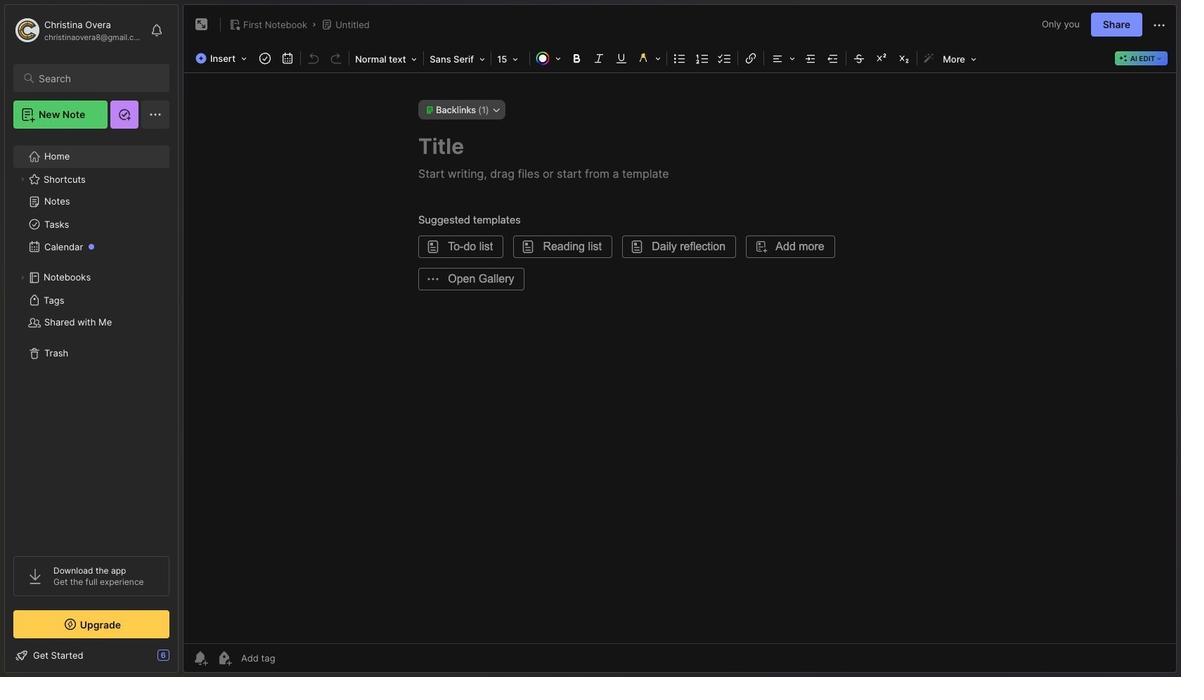 Task type: describe. For each thing, give the bounding box(es) containing it.
tree inside main element
[[5, 137, 178, 543]]

none search field inside main element
[[39, 70, 157, 86]]

main element
[[0, 0, 183, 677]]

superscript image
[[872, 49, 892, 68]]

outdent image
[[823, 49, 843, 68]]

more actions image
[[1151, 17, 1168, 34]]

expand note image
[[193, 16, 210, 33]]

Search text field
[[39, 72, 157, 85]]

Add tag field
[[240, 652, 346, 664]]

add a reminder image
[[192, 650, 209, 666]]

Insert field
[[192, 49, 254, 68]]

More field
[[939, 49, 981, 69]]

Alignment field
[[766, 49, 799, 68]]

More actions field
[[1151, 16, 1168, 34]]

underline image
[[612, 49, 631, 68]]

indent image
[[801, 49, 821, 68]]

Font color field
[[532, 49, 565, 68]]

insert link image
[[741, 49, 761, 68]]

task image
[[255, 49, 275, 68]]



Task type: locate. For each thing, give the bounding box(es) containing it.
bold image
[[567, 49, 586, 68]]

Highlight field
[[633, 49, 665, 68]]

subscript image
[[894, 49, 914, 68]]

Heading level field
[[351, 49, 422, 69]]

None search field
[[39, 70, 157, 86]]

Note Editor text field
[[183, 72, 1176, 643]]

click to collapse image
[[178, 651, 188, 668]]

tree
[[5, 137, 178, 543]]

Font family field
[[425, 49, 489, 69]]

checklist image
[[715, 49, 735, 68]]

numbered list image
[[693, 49, 712, 68]]

italic image
[[589, 49, 609, 68]]

Account field
[[13, 16, 143, 44]]

Font size field
[[493, 49, 528, 69]]

bulleted list image
[[670, 49, 690, 68]]

calendar event image
[[278, 49, 297, 68]]

Help and Learning task checklist field
[[5, 644, 178, 666]]

strikethrough image
[[849, 49, 869, 68]]

add tag image
[[216, 650, 233, 666]]

expand notebooks image
[[18, 273, 27, 282]]

note window element
[[183, 4, 1177, 676]]



Task type: vqa. For each thing, say whether or not it's contained in the screenshot.
main element
yes



